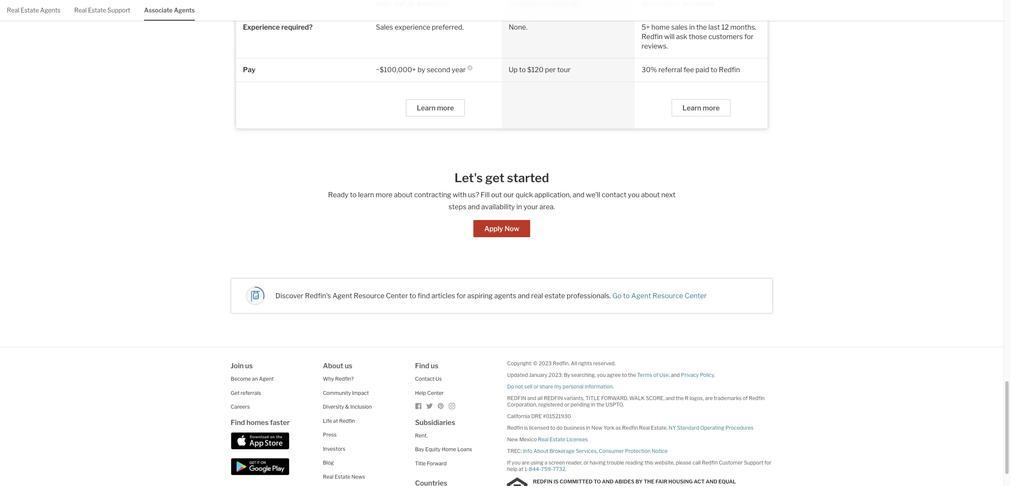 Task type: vqa. For each thing, say whether or not it's contained in the screenshot.
Market Insights LINK
no



Task type: describe. For each thing, give the bounding box(es) containing it.
an
[[252, 376, 258, 383]]

to right up
[[520, 66, 526, 74]]

why redfin? button
[[323, 376, 354, 383]]

as
[[616, 425, 621, 432]]

diversity
[[323, 404, 344, 411]]

if
[[508, 460, 511, 467]]

redfin inside redfin and all redfin variants, title forward, walk score, and the r logos, are trademarks of redfin corporation, registered or pending in the uspto.
[[749, 396, 765, 402]]

real estate agents
[[7, 6, 61, 14]]

not
[[515, 384, 524, 390]]

share
[[540, 384, 553, 390]]

required?
[[282, 23, 313, 32]]

redfin left is
[[508, 425, 523, 432]]

customers
[[709, 33, 743, 41]]

equal
[[719, 479, 737, 485]]

1 learn from the left
[[417, 104, 436, 113]]

find homes faster
[[231, 419, 290, 427]]

up
[[509, 66, 518, 74]]

press
[[323, 432, 337, 439]]

get
[[486, 171, 505, 186]]

0 vertical spatial .
[[715, 372, 716, 379]]

about us
[[323, 363, 353, 371]]

redfin inside the 'if you are using a screen reader, or having trouble reading this website, please call redfin customer support for help at'
[[702, 460, 718, 467]]

redfin right "paid" on the top right of page
[[719, 66, 741, 74]]

experience
[[243, 23, 280, 32]]

this
[[645, 460, 654, 467]]

if you are using a screen reader, or having trouble reading this website, please call redfin customer support for help at
[[508, 460, 772, 473]]

please
[[676, 460, 692, 467]]

home
[[442, 447, 457, 453]]

real estate support
[[74, 6, 130, 14]]

redfin twitter image
[[427, 403, 433, 410]]

2 and from the left
[[706, 479, 718, 485]]

redfin instagram image
[[449, 403, 456, 410]]

help center button
[[415, 390, 444, 397]]

or inside the 'if you are using a screen reader, or having trouble reading this website, please call redfin customer support for help at'
[[584, 460, 589, 467]]

opportunity
[[533, 485, 572, 487]]

agents inside real estate agents link
[[40, 6, 61, 14]]

and left we'll
[[573, 191, 585, 199]]

title forward button
[[415, 461, 447, 467]]

the inside 5+ home sales in the last 12 months. redfin will ask those customers for reviews.
[[697, 23, 707, 32]]

of inside redfin and all redfin variants, title forward, walk score, and the r logos, are trademarks of redfin corporation, registered or pending in the uspto.
[[743, 396, 748, 402]]

1-
[[525, 467, 529, 473]]

us for about us
[[345, 363, 353, 371]]

estate
[[545, 292, 566, 300]]

go
[[613, 292, 622, 300]]

new mexico real estate licenses
[[508, 437, 588, 443]]

trademarks
[[714, 396, 742, 402]]

real for real estate news
[[323, 474, 334, 481]]

us
[[436, 376, 442, 383]]

find us
[[415, 363, 439, 371]]

redfin inside 5+ home sales in the last 12 months. redfin will ask those customers for reviews.
[[642, 33, 663, 41]]

at inside the 'if you are using a screen reader, or having trouble reading this website, please call redfin customer support for help at'
[[519, 467, 524, 473]]

having
[[590, 460, 606, 467]]

us for find us
[[431, 363, 439, 371]]

1-844-759-7732 link
[[525, 467, 566, 473]]

agree
[[607, 372, 621, 379]]

redfin right as
[[623, 425, 638, 432]]

1 horizontal spatial new
[[592, 425, 603, 432]]

standard
[[678, 425, 700, 432]]

to left find
[[410, 292, 416, 300]]

redfin.
[[553, 361, 570, 367]]

1 horizontal spatial about
[[534, 449, 549, 455]]

california dre #01521930
[[508, 414, 571, 420]]

blog
[[323, 460, 334, 467]]

r
[[685, 396, 689, 402]]

act
[[694, 479, 705, 485]]

trec: info about brokerage services , consumer protection notice
[[508, 449, 668, 455]]

redfin for and
[[508, 396, 527, 402]]

us?
[[468, 191, 479, 199]]

and right the "use"
[[671, 372, 680, 379]]

0 vertical spatial about
[[323, 363, 344, 371]]

759-
[[541, 467, 553, 473]]

redfin is committed to and abides by the fair housing act and equal opportunity act. read redfin's
[[533, 479, 737, 487]]

redfin pinterest image
[[438, 403, 445, 410]]

2 horizontal spatial center
[[685, 292, 707, 300]]

in right "business"
[[586, 425, 591, 432]]

fill
[[481, 191, 490, 199]]

and down us? at left
[[468, 203, 480, 211]]

abides
[[615, 479, 635, 485]]

ready to learn more about contracting with us? fill out our quick application, and we'll contact you about next steps and availability in your area.
[[328, 191, 676, 211]]

agents
[[495, 292, 517, 300]]

forward,
[[602, 396, 629, 402]]

redfin down the &
[[339, 418, 355, 425]]

your
[[524, 203, 538, 211]]

terms
[[638, 372, 653, 379]]

trec:
[[508, 449, 522, 455]]

real
[[532, 292, 544, 300]]

life at redfin
[[323, 418, 355, 425]]

for inside 5+ home sales in the last 12 months. redfin will ask those customers for reviews.
[[745, 33, 754, 41]]

0 vertical spatial or
[[534, 384, 539, 390]]

estate for news
[[335, 474, 351, 481]]

and right "score,"
[[666, 396, 675, 402]]

investors button
[[323, 446, 346, 453]]

contact
[[415, 376, 435, 383]]

help
[[508, 467, 518, 473]]

download the redfin app on the apple app store image
[[231, 433, 289, 450]]

are inside the 'if you are using a screen reader, or having trouble reading this website, please call redfin customer support for help at'
[[522, 460, 530, 467]]

real estate news
[[323, 474, 365, 481]]

is
[[554, 479, 559, 485]]

0 vertical spatial ,
[[669, 372, 670, 379]]

updated january 2023: by searching, you agree to the terms of use , and privacy policy .
[[508, 372, 716, 379]]

the left uspto.
[[597, 402, 605, 409]]

go to agent resource center link
[[611, 292, 707, 300]]

careers
[[231, 404, 250, 411]]

per
[[545, 66, 556, 74]]

or inside redfin and all redfin variants, title forward, walk score, and the r logos, are trademarks of redfin corporation, registered or pending in the uspto.
[[565, 402, 570, 409]]

redfin down my
[[544, 396, 563, 402]]

agent for become an agent
[[259, 376, 274, 383]]

info
[[523, 449, 533, 455]]

real estate support link
[[74, 0, 130, 20]]

use
[[660, 372, 669, 379]]

real for real estate support
[[74, 6, 87, 14]]

housing
[[669, 479, 693, 485]]

searching,
[[572, 372, 596, 379]]

apply
[[485, 225, 504, 233]]

dre
[[532, 414, 542, 420]]

bay
[[415, 447, 424, 453]]

you inside the 'if you are using a screen reader, or having trouble reading this website, please call redfin customer support for help at'
[[512, 460, 521, 467]]

why
[[323, 376, 334, 383]]

customer
[[719, 460, 743, 467]]

info about brokerage services link
[[523, 449, 597, 455]]

area.
[[540, 203, 555, 211]]

learn more for first learn more button from the right
[[683, 104, 720, 113]]

bay equity home loans button
[[415, 447, 472, 453]]

us for join us
[[245, 363, 253, 371]]

equity
[[426, 447, 441, 453]]

real estate agent image
[[245, 286, 265, 307]]



Task type: locate. For each thing, give the bounding box(es) containing it.
experience required?
[[243, 23, 313, 32]]

find up contact
[[415, 363, 430, 371]]

2 agents from the left
[[174, 6, 195, 14]]

1 horizontal spatial learn
[[683, 104, 702, 113]]

of left the "use"
[[654, 372, 659, 379]]

disclaimer image
[[468, 66, 473, 71]]

agent right go on the right bottom
[[632, 292, 652, 300]]

0 horizontal spatial .
[[566, 467, 567, 473]]

for right articles
[[457, 292, 466, 300]]

2 horizontal spatial .
[[715, 372, 716, 379]]

to inside 'ready to learn more about contracting with us? fill out our quick application, and we'll contact you about next steps and availability in your area.'
[[350, 191, 357, 199]]

1 horizontal spatial us
[[345, 363, 353, 371]]

or right sell
[[534, 384, 539, 390]]

or down services
[[584, 460, 589, 467]]

1 vertical spatial find
[[231, 419, 245, 427]]

redfin right call
[[702, 460, 718, 467]]

1 horizontal spatial center
[[428, 390, 444, 397]]

2 horizontal spatial you
[[628, 191, 640, 199]]

30%
[[642, 66, 657, 74]]

about left contracting
[[394, 191, 413, 199]]

0 horizontal spatial support
[[108, 6, 130, 14]]

or left pending
[[565, 402, 570, 409]]

2 vertical spatial .
[[566, 467, 567, 473]]

new
[[592, 425, 603, 432], [508, 437, 519, 443]]

support inside the 'if you are using a screen reader, or having trouble reading this website, please call redfin customer support for help at'
[[744, 460, 764, 467]]

read
[[586, 485, 600, 487]]

let's get started
[[455, 171, 550, 186]]

new up trec:
[[508, 437, 519, 443]]

0 horizontal spatial agents
[[40, 6, 61, 14]]

you right contact
[[628, 191, 640, 199]]

1 vertical spatial you
[[597, 372, 606, 379]]

1 vertical spatial of
[[743, 396, 748, 402]]

california
[[508, 414, 530, 420]]

0 vertical spatial of
[[654, 372, 659, 379]]

1 and from the left
[[602, 479, 614, 485]]

learn more button
[[406, 100, 465, 117], [672, 100, 731, 117]]

support right the customer
[[744, 460, 764, 467]]

and right to
[[602, 479, 614, 485]]

consumer
[[599, 449, 624, 455]]

1 horizontal spatial support
[[744, 460, 764, 467]]

york
[[604, 425, 615, 432]]

community impact
[[323, 390, 369, 397]]

1 vertical spatial or
[[565, 402, 570, 409]]

1 vertical spatial new
[[508, 437, 519, 443]]

1 horizontal spatial agent
[[333, 292, 352, 300]]

2 us from the left
[[345, 363, 353, 371]]

learn
[[358, 191, 374, 199]]

center
[[386, 292, 408, 300], [685, 292, 707, 300], [428, 390, 444, 397]]

find for find us
[[415, 363, 430, 371]]

learn more button down "paid" on the top right of page
[[672, 100, 731, 117]]

faster
[[270, 419, 290, 427]]

associate
[[144, 6, 173, 14]]

0 vertical spatial at
[[333, 418, 338, 425]]

1 learn more button from the left
[[406, 100, 465, 117]]

and left all
[[528, 396, 537, 402]]

2 vertical spatial for
[[765, 460, 772, 467]]

my
[[555, 384, 562, 390]]

us
[[245, 363, 253, 371], [345, 363, 353, 371], [431, 363, 439, 371]]

second
[[427, 66, 451, 74]]

apply now
[[485, 225, 520, 233]]

redfin for is
[[533, 479, 553, 485]]

0 horizontal spatial and
[[602, 479, 614, 485]]

the left terms in the right bottom of the page
[[628, 372, 636, 379]]

2 learn from the left
[[683, 104, 702, 113]]

real estate agents link
[[7, 0, 61, 20]]

reading
[[626, 460, 644, 467]]

reader,
[[566, 460, 583, 467]]

and left real
[[518, 292, 530, 300]]

1 horizontal spatial learn more
[[683, 104, 720, 113]]

, left privacy
[[669, 372, 670, 379]]

more down "paid" on the top right of page
[[703, 104, 720, 113]]

redfin's
[[601, 485, 626, 487]]

1 vertical spatial support
[[744, 460, 764, 467]]

2 horizontal spatial agent
[[632, 292, 652, 300]]

learn more down second
[[417, 104, 454, 113]]

about up using
[[534, 449, 549, 455]]

0 vertical spatial you
[[628, 191, 640, 199]]

1 vertical spatial about
[[534, 449, 549, 455]]

to right go on the right bottom
[[624, 292, 630, 300]]

for down the 'months.'
[[745, 33, 754, 41]]

1 vertical spatial ,
[[597, 449, 598, 455]]

redfin up reviews. on the right of the page
[[642, 33, 663, 41]]

in up those
[[690, 23, 695, 32]]

the up those
[[697, 23, 707, 32]]

1 horizontal spatial find
[[415, 363, 430, 371]]

1 about from the left
[[394, 191, 413, 199]]

0 horizontal spatial us
[[245, 363, 253, 371]]

learn more down "paid" on the top right of page
[[683, 104, 720, 113]]

0 horizontal spatial agent
[[259, 376, 274, 383]]

0 vertical spatial new
[[592, 425, 603, 432]]

2 horizontal spatial or
[[584, 460, 589, 467]]

agent right an
[[259, 376, 274, 383]]

1 vertical spatial .
[[613, 384, 614, 390]]

website,
[[655, 460, 675, 467]]

join
[[231, 363, 244, 371]]

news
[[352, 474, 365, 481]]

notice
[[652, 449, 668, 455]]

do
[[508, 384, 514, 390]]

application,
[[535, 191, 572, 199]]

fair
[[656, 479, 668, 485]]

2 learn more button from the left
[[672, 100, 731, 117]]

0 vertical spatial find
[[415, 363, 430, 371]]

~$100,000+ by second year
[[376, 66, 466, 74]]

are left using
[[522, 460, 530, 467]]

us right join
[[245, 363, 253, 371]]

1 horizontal spatial ,
[[669, 372, 670, 379]]

learn more button down second
[[406, 100, 465, 117]]

0 horizontal spatial ,
[[597, 449, 598, 455]]

are inside redfin and all redfin variants, title forward, walk score, and the r logos, are trademarks of redfin corporation, registered or pending in the uspto.
[[705, 396, 713, 402]]

0 horizontal spatial at
[[333, 418, 338, 425]]

2 vertical spatial you
[[512, 460, 521, 467]]

agents inside associate agents link
[[174, 6, 195, 14]]

new left 'york'
[[592, 425, 603, 432]]

. right "screen"
[[566, 467, 567, 473]]

2 vertical spatial or
[[584, 460, 589, 467]]

fee
[[684, 66, 695, 74]]

act.
[[573, 485, 584, 487]]

1 horizontal spatial .
[[613, 384, 614, 390]]

real estate news button
[[323, 474, 365, 481]]

of right trademarks
[[743, 396, 748, 402]]

using
[[531, 460, 544, 467]]

find down careers
[[231, 419, 245, 427]]

are right logos,
[[705, 396, 713, 402]]

0 horizontal spatial learn more button
[[406, 100, 465, 117]]

logos,
[[690, 396, 704, 402]]

information
[[585, 384, 613, 390]]

real for real estate agents
[[7, 6, 19, 14]]

january
[[529, 372, 548, 379]]

. right privacy
[[715, 372, 716, 379]]

0 horizontal spatial new
[[508, 437, 519, 443]]

to left learn
[[350, 191, 357, 199]]

us up 'redfin?'
[[345, 363, 353, 371]]

find for find homes faster
[[231, 419, 245, 427]]

out
[[491, 191, 502, 199]]

2 resource from the left
[[653, 292, 684, 300]]

download the redfin app from the google play store image
[[231, 459, 289, 476]]

2 horizontal spatial for
[[765, 460, 772, 467]]

become an agent
[[231, 376, 274, 383]]

more down second
[[437, 104, 454, 113]]

1 horizontal spatial resource
[[653, 292, 684, 300]]

estate.
[[651, 425, 668, 432]]

the
[[644, 479, 655, 485]]

0 vertical spatial are
[[705, 396, 713, 402]]

to right agree
[[622, 372, 627, 379]]

1 horizontal spatial for
[[745, 33, 754, 41]]

learn down by
[[417, 104, 436, 113]]

0 vertical spatial for
[[745, 33, 754, 41]]

all
[[538, 396, 543, 402]]

©
[[534, 361, 538, 367]]

about left next
[[642, 191, 660, 199]]

.
[[715, 372, 716, 379], [613, 384, 614, 390], [566, 467, 567, 473]]

1 horizontal spatial agents
[[174, 6, 195, 14]]

redfin down 1-844-759-7732 link
[[533, 479, 553, 485]]

learn down 30% referral fee paid to redfin
[[683, 104, 702, 113]]

help
[[415, 390, 426, 397]]

1 vertical spatial are
[[522, 460, 530, 467]]

and right the act
[[706, 479, 718, 485]]

1 horizontal spatial at
[[519, 467, 524, 473]]

redfin inside "redfin is committed to and abides by the fair housing act and equal opportunity act. read redfin's"
[[533, 479, 553, 485]]

2 horizontal spatial us
[[431, 363, 439, 371]]

ny standard operating procedures link
[[669, 425, 754, 432]]

paid
[[696, 66, 710, 74]]

1 horizontal spatial and
[[706, 479, 718, 485]]

in inside 'ready to learn more about contracting with us? fill out our quick application, and we'll contact you about next steps and availability in your area.'
[[517, 203, 522, 211]]

ask
[[677, 33, 688, 41]]

1 learn more from the left
[[417, 104, 454, 113]]

in inside redfin and all redfin variants, title forward, walk score, and the r logos, are trademarks of redfin corporation, registered or pending in the uspto.
[[592, 402, 596, 409]]

0 horizontal spatial learn
[[417, 104, 436, 113]]

0 horizontal spatial more
[[376, 191, 393, 199]]

0 horizontal spatial are
[[522, 460, 530, 467]]

1 horizontal spatial about
[[642, 191, 660, 199]]

community
[[323, 390, 351, 397]]

equal housing opportunity image
[[508, 478, 528, 487]]

~$100,000+
[[376, 66, 416, 74]]

contact
[[602, 191, 627, 199]]

a
[[545, 460, 548, 467]]

2023:
[[549, 372, 563, 379]]

at left 1-
[[519, 467, 524, 473]]

professionals.
[[567, 292, 611, 300]]

0 horizontal spatial find
[[231, 419, 245, 427]]

terms of use link
[[638, 372, 669, 379]]

redfin is licensed to do business in new york as redfin real estate. ny standard operating procedures
[[508, 425, 754, 432]]

for right the customer
[[765, 460, 772, 467]]

for
[[745, 33, 754, 41], [457, 292, 466, 300], [765, 460, 772, 467]]

0 horizontal spatial you
[[512, 460, 521, 467]]

1 resource from the left
[[354, 292, 385, 300]]

0 horizontal spatial or
[[534, 384, 539, 390]]

0 horizontal spatial of
[[654, 372, 659, 379]]

agent for discover redfin's agent resource center to find articles for aspiring agents and real estate professionals. go to agent resource center
[[333, 292, 352, 300]]

estate for agents
[[21, 6, 39, 14]]

1-844-759-7732 .
[[525, 467, 567, 473]]

1 horizontal spatial more
[[437, 104, 454, 113]]

sales
[[672, 23, 688, 32]]

for inside the 'if you are using a screen reader, or having trouble reading this website, please call redfin customer support for help at'
[[765, 460, 772, 467]]

articles
[[432, 292, 455, 300]]

2 horizontal spatial more
[[703, 104, 720, 113]]

operating
[[701, 425, 725, 432]]

redfin facebook image
[[415, 403, 422, 410]]

support left associate
[[108, 6, 130, 14]]

2 learn more from the left
[[683, 104, 720, 113]]

in inside 5+ home sales in the last 12 months. redfin will ask those customers for reviews.
[[690, 23, 695, 32]]

to left do
[[551, 425, 556, 432]]

in left your
[[517, 203, 522, 211]]

more for second learn more button from right
[[437, 104, 454, 113]]

learn more for second learn more button from right
[[417, 104, 454, 113]]

1 horizontal spatial or
[[565, 402, 570, 409]]

2 about from the left
[[642, 191, 660, 199]]

us up us on the bottom left of the page
[[431, 363, 439, 371]]

1 us from the left
[[245, 363, 253, 371]]

redfin right trademarks
[[749, 396, 765, 402]]

in right pending
[[592, 402, 596, 409]]

1 horizontal spatial of
[[743, 396, 748, 402]]

0 horizontal spatial resource
[[354, 292, 385, 300]]

the left r
[[676, 396, 684, 402]]

3 us from the left
[[431, 363, 439, 371]]

0 horizontal spatial about
[[394, 191, 413, 199]]

you inside 'ready to learn more about contracting with us? fill out our quick application, and we'll contact you about next steps and availability in your area.'
[[628, 191, 640, 199]]

1 horizontal spatial learn more button
[[672, 100, 731, 117]]

, up having
[[597, 449, 598, 455]]

sales
[[376, 23, 393, 32]]

title
[[586, 396, 600, 402]]

policy
[[700, 372, 715, 379]]

quick
[[516, 191, 533, 199]]

more inside 'ready to learn more about contracting with us? fill out our quick application, and we'll contact you about next steps and availability in your area.'
[[376, 191, 393, 199]]

get
[[231, 390, 240, 397]]

about up why
[[323, 363, 344, 371]]

. down agree
[[613, 384, 614, 390]]

community impact button
[[323, 390, 369, 397]]

0 horizontal spatial about
[[323, 363, 344, 371]]

1 horizontal spatial you
[[597, 372, 606, 379]]

support
[[108, 6, 130, 14], [744, 460, 764, 467]]

more right learn
[[376, 191, 393, 199]]

at right "life"
[[333, 418, 338, 425]]

0 vertical spatial support
[[108, 6, 130, 14]]

1 horizontal spatial are
[[705, 396, 713, 402]]

redfin down not
[[508, 396, 527, 402]]

0 horizontal spatial center
[[386, 292, 408, 300]]

associate agents link
[[144, 0, 195, 20]]

estate for support
[[88, 6, 106, 14]]

help center
[[415, 390, 444, 397]]

careers button
[[231, 404, 250, 411]]

to
[[520, 66, 526, 74], [711, 66, 718, 74], [350, 191, 357, 199], [410, 292, 416, 300], [624, 292, 630, 300], [622, 372, 627, 379], [551, 425, 556, 432]]

0 horizontal spatial for
[[457, 292, 466, 300]]

rent.
[[415, 433, 428, 439]]

redfin
[[508, 396, 527, 402], [544, 396, 563, 402], [533, 479, 553, 485]]

life
[[323, 418, 332, 425]]

you right if
[[512, 460, 521, 467]]

of
[[654, 372, 659, 379], [743, 396, 748, 402]]

1 vertical spatial at
[[519, 467, 524, 473]]

you up information
[[597, 372, 606, 379]]

1 vertical spatial for
[[457, 292, 466, 300]]

join us
[[231, 363, 253, 371]]

let's
[[455, 171, 483, 186]]

to right "paid" on the top right of page
[[711, 66, 718, 74]]

inclusion
[[351, 404, 372, 411]]

1 agents from the left
[[40, 6, 61, 14]]

0 horizontal spatial learn more
[[417, 104, 454, 113]]

mexico
[[520, 437, 537, 443]]

agent right redfin's on the bottom of page
[[333, 292, 352, 300]]

contact us button
[[415, 376, 442, 383]]

more for first learn more button from the right
[[703, 104, 720, 113]]



